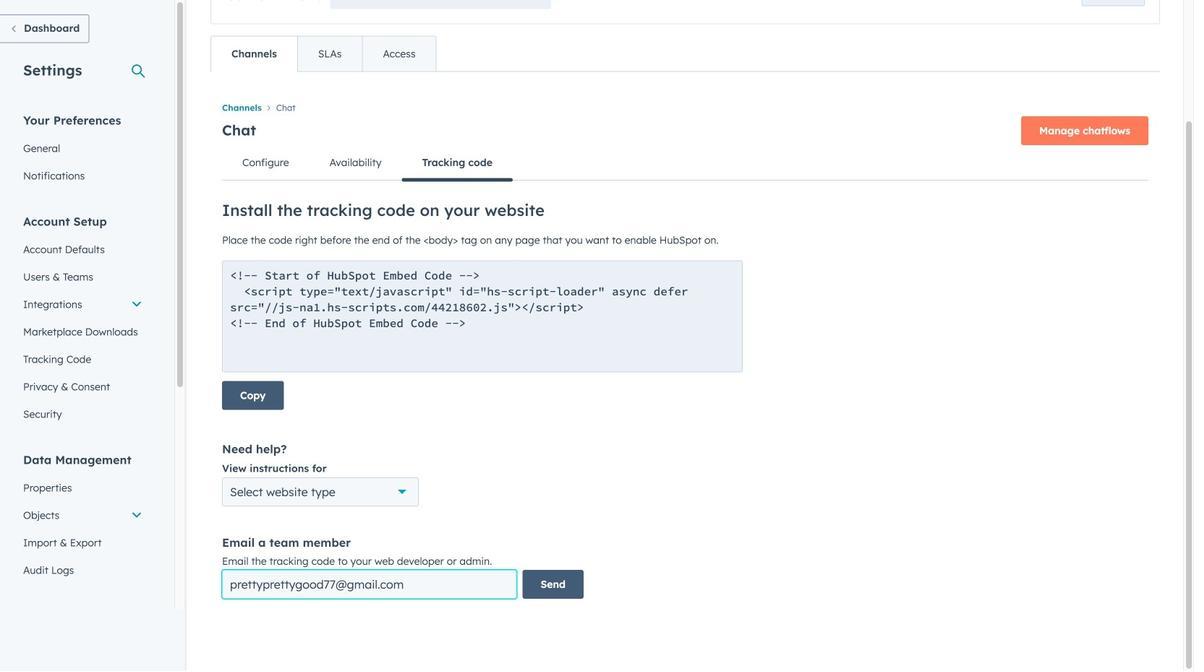Task type: vqa. For each thing, say whether or not it's contained in the screenshot.
left caret icon
no



Task type: describe. For each thing, give the bounding box(es) containing it.
your preferences element
[[14, 112, 151, 190]]

data management element
[[14, 452, 151, 585]]

2 navigation from the top
[[222, 145, 1148, 182]]

account setup element
[[14, 214, 151, 429]]

1 navigation from the top
[[222, 98, 1148, 116]]

Enter email address text field
[[222, 571, 517, 599]]



Task type: locate. For each thing, give the bounding box(es) containing it.
1 vertical spatial navigation
[[222, 145, 1148, 182]]

tab panel
[[210, 71, 1160, 611]]

navigation
[[222, 98, 1148, 116], [222, 145, 1148, 182]]

banner
[[222, 112, 1148, 145]]

0 vertical spatial navigation
[[222, 98, 1148, 116]]

tab list
[[210, 36, 437, 72]]



